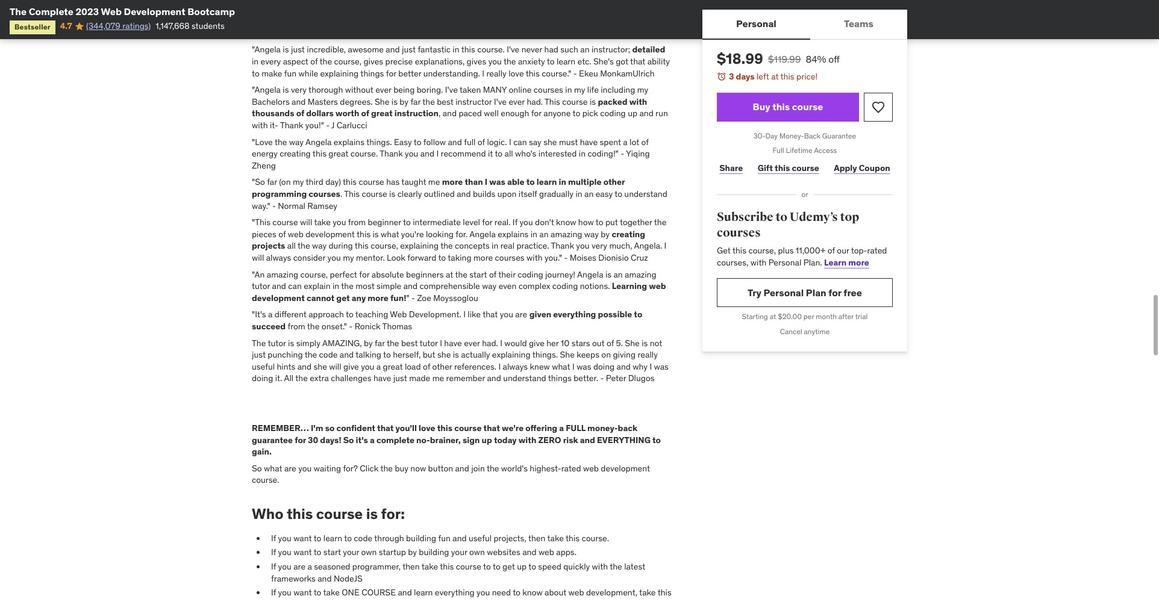 Task type: vqa. For each thing, say whether or not it's contained in the screenshot.
Thank within the , and paced well enough for anyone to pick coding up and run with it- Thank you!" - J Carlucci
yes



Task type: describe. For each thing, give the bounding box(es) containing it.
complete
[[377, 435, 415, 446]]

course. inside "angela is just incredible, awesome and just fantastic in this course. i've never had such an instructor; detailed in every aspect of the course, gives precise explanations, gives you the anxiety to learn etc. she's got that ability to make fun while explaining things for better understanding. i really love this course." - ekeu monkamulrich
[[477, 44, 505, 55]]

of left 5.
[[607, 338, 614, 349]]

monkamulrich
[[600, 68, 655, 79]]

1 your from the left
[[343, 547, 359, 558]]

to inside given everything possible to succeed
[[634, 309, 642, 320]]

"so far (on my third day) this course has taught me
[[252, 177, 442, 188]]

aspect
[[283, 56, 308, 67]]

things inside "angela is just incredible, awesome and just fantastic in this course. i've never had such an instructor; detailed in every aspect of the course, gives precise explanations, gives you the anxiety to learn etc. she's got that ability to make fun while explaining things for better understanding. i really love this course." - ekeu monkamulrich
[[361, 68, 384, 79]]

just up aspect
[[291, 44, 305, 55]]

0 vertical spatial give
[[529, 338, 545, 349]]

understanding.
[[423, 68, 480, 79]]

way inside "this course will take you from beginner to intermediate level for real. if you don't know how to put together the pieces of web development this is what you're looking for. angela explains in an amazing way by
[[584, 229, 599, 240]]

will inside the tutor is simply amazing, by far the best tutor i have ever had. i would give her 10 stars out of 5. she is not just punching the code and talking to herself, but she is actually explaining things. she keeps on giving really useful hints and she will give you a great load of other references. i always knew what i was doing and why i was doing it. all the extra challenges have just made me remember and understand things better. - peter dlugos
[[329, 361, 341, 372]]

are for code
[[294, 562, 306, 572]]

my right (on
[[293, 177, 304, 188]]

guarantee
[[252, 435, 293, 446]]

"an amazing course, perfect for absolute beginners at the start of their coding journey! angela is an amazing tutor and can explain in the most simple and comprehensible way even complex coding notions.
[[252, 269, 657, 292]]

learn right course
[[414, 588, 433, 598]]

tutor up punching at the left of the page
[[268, 338, 286, 349]]

real.
[[495, 217, 511, 228]]

understand inside . this course is clearly outlined and builds upon itself gradually in an easy to understand way." - normal ramsey
[[624, 189, 668, 199]]

- inside , and paced well enough for anyone to pick coding up and run with it- thank you!" - j carlucci
[[326, 120, 330, 131]]

a right it's
[[370, 435, 375, 446]]

with inside remember… i'm so confident that you'll love this course that we're offering a full money-back guarantee for 30 days! so it's a complete no-brainer, sign up today with zero risk and everything to gain. so what are you waiting for? click the buy now button and join the world's highest-rated web development course.
[[519, 435, 537, 446]]

get inside if you want to learn to code through building fun and useful projects, then take this course. if you want to start your own startup by building your own websites and web apps. if you are a seasoned programmer, then take this course to to get up to speed quickly with the latest frameworks and nodejs if you want to take one course and learn everything you need to know about web development, take this course
[[503, 562, 515, 572]]

web right about in the bottom left of the page
[[569, 588, 584, 598]]

explanations,
[[415, 56, 465, 67]]

my inside all the way during this course, explaining the concepts in real practice. thank you very much, angela. i will always consider you my mentor. look forward to taking more courses with you." - moises dionisio cruz
[[343, 252, 354, 263]]

plan.
[[804, 257, 822, 268]]

in inside . this course is clearly outlined and builds upon itself gradually in an easy to understand way." - normal ramsey
[[576, 189, 582, 199]]

startup
[[379, 547, 406, 558]]

my down monkamulrich
[[637, 85, 648, 95]]

my left life
[[574, 85, 585, 95]]

you."
[[545, 252, 562, 263]]

things. inside "love the way angela explains things. easy to follow and full of logic. i can say she must have spent a lot of energy creating this great course. thank you and i recommend it to all who's interested in coding!" - yiqing zheng
[[366, 137, 392, 147]]

i right "why"
[[650, 361, 652, 372]]

development,
[[586, 588, 638, 598]]

just down load
[[393, 373, 407, 384]]

know inside "this course will take you from beginner to intermediate level for real. if you don't know how to put together the pieces of web development this is what you're looking for. angela explains in an amazing way by
[[556, 217, 576, 228]]

has
[[386, 177, 400, 188]]

money-
[[780, 131, 804, 140]]

fun!
[[390, 293, 406, 304]]

of left dollars at the top
[[296, 108, 304, 119]]

outlined
[[424, 189, 455, 199]]

had
[[544, 44, 559, 55]]

way inside the "an amazing course, perfect for absolute beginners at the start of their coding journey! angela is an amazing tutor and can explain in the most simple and comprehensible way even complex coding notions.
[[482, 281, 497, 292]]

detailed
[[632, 44, 665, 55]]

incredible,
[[307, 44, 346, 55]]

code inside the tutor is simply amazing, by far the best tutor i have ever had. i would give her 10 stars out of 5. she is not just punching the code and talking to herself, but she is actually explaining things. she keeps on giving really useful hints and she will give you a great load of other references. i always knew what i was doing and why i was doing it. all the extra challenges have just made me remember and understand things better. - peter dlugos
[[319, 350, 338, 360]]

references.
[[454, 361, 497, 372]]

this inside "this course will take you from beginner to intermediate level for real. if you don't know how to put together the pieces of web development this is what you're looking for. angela explains in an amazing way by
[[357, 229, 371, 240]]

84%
[[806, 53, 826, 65]]

course inside . this course is clearly outlined and builds upon itself gradually in an easy to understand way." - normal ramsey
[[362, 189, 387, 199]]

2 horizontal spatial ever
[[509, 96, 525, 107]]

sign
[[463, 435, 480, 446]]

0 horizontal spatial so
[[252, 463, 262, 474]]

2 horizontal spatial amazing
[[625, 269, 657, 280]]

angela inside "this course will take you from beginner to intermediate level for real. if you don't know how to put together the pieces of web development this is what you're looking for. angela explains in an amazing way by
[[470, 229, 496, 240]]

1 horizontal spatial was
[[577, 361, 591, 372]]

much,
[[609, 241, 632, 251]]

0 horizontal spatial then
[[403, 562, 420, 572]]

in up explanations,
[[453, 44, 460, 55]]

angela inside the "an amazing course, perfect for absolute beginners at the start of their coding journey! angela is an amazing tutor and can explain in the most simple and comprehensible way even complex coding notions.
[[577, 269, 603, 280]]

0 vertical spatial building
[[406, 533, 436, 544]]

anxiety
[[518, 56, 545, 67]]

i inside "angela is just incredible, awesome and just fantastic in this course. i've never had such an instructor; detailed in every aspect of the course, gives precise explanations, gives you the anxiety to learn etc. she's got that ability to make fun while explaining things for better understanding. i really love this course." - ekeu monkamulrich
[[482, 68, 484, 79]]

any
[[352, 293, 366, 304]]

learning
[[612, 281, 647, 292]]

$18.99 $119.99 84% off
[[717, 49, 840, 68]]

course inside ""angela is very thorough without ever being boring. i've taken many online courses in my life including my bachelors and masters degrees. she is by far the best instructor i've ever had. this course is"
[[562, 96, 588, 107]]

and down follow
[[420, 148, 434, 159]]

pick
[[582, 108, 598, 119]]

i right references.
[[499, 361, 501, 372]]

j
[[331, 120, 335, 131]]

udemy's
[[790, 210, 838, 225]]

teams
[[844, 18, 874, 30]]

through
[[374, 533, 404, 544]]

2 want from the top
[[294, 547, 312, 558]]

every
[[261, 56, 281, 67]]

instruction
[[394, 108, 439, 119]]

beginners
[[406, 269, 444, 280]]

is down the being
[[392, 96, 398, 107]]

"an
[[252, 269, 265, 280]]

2 horizontal spatial was
[[654, 361, 669, 372]]

complete
[[29, 5, 73, 17]]

and up """
[[404, 281, 418, 292]]

trial
[[855, 312, 868, 321]]

more inside learning web development cannot get any more fun!
[[368, 293, 389, 304]]

itself
[[519, 189, 537, 199]]

thank inside "love the way angela explains things. easy to follow and full of logic. i can say she must have spent a lot of energy creating this great course. thank you and i recommend it to all who's interested in coding!" - yiqing zheng
[[380, 148, 403, 159]]

and right hints
[[297, 361, 312, 372]]

understand inside the tutor is simply amazing, by far the best tutor i have ever had. i would give her 10 stars out of 5. she is not just punching the code and talking to herself, but she is actually explaining things. she keeps on giving really useful hints and she will give you a great load of other references. i always knew what i was doing and why i was doing it. all the extra challenges have just made me remember and understand things better. - peter dlugos
[[503, 373, 546, 384]]

easy
[[596, 189, 613, 199]]

for inside , and paced well enough for anyone to pick coding up and run with it- thank you!" - j carlucci
[[531, 108, 542, 119]]

courses,
[[717, 257, 749, 268]]

(344,079
[[86, 21, 120, 32]]

the for the complete 2023 web development bootcamp
[[10, 5, 27, 17]]

and right ,
[[443, 108, 457, 119]]

with inside all the way during this course, explaining the concepts in real practice. thank you very much, angela. i will always consider you my mentor. look forward to taking more courses with you." - moises dionisio cruz
[[527, 252, 543, 263]]

30-day money-back guarantee full lifetime access
[[754, 131, 856, 155]]

creating projects
[[252, 229, 645, 251]]

and down amazing,
[[340, 350, 354, 360]]

courses inside more than i was able to learn in multiple other programming courses
[[309, 189, 340, 199]]

just left punching at the left of the page
[[252, 350, 266, 360]]

and right course
[[398, 588, 412, 598]]

really inside "angela is just incredible, awesome and just fantastic in this course. i've never had such an instructor; detailed in every aspect of the course, gives precise explanations, gives you the anxiety to learn etc. she's got that ability to make fun while explaining things for better understanding. i really love this course." - ekeu monkamulrich
[[487, 68, 507, 79]]

angela inside "love the way angela explains things. easy to follow and full of logic. i can say she must have spent a lot of energy creating this great course. thank you and i recommend it to all who's interested in coding!" - yiqing zheng
[[306, 137, 332, 147]]

- right """
[[411, 293, 415, 304]]

an inside "this course will take you from beginner to intermediate level for real. if you don't know how to put together the pieces of web development this is what you're looking for. angela explains in an amazing way by
[[540, 229, 549, 240]]

creating inside creating projects
[[612, 229, 645, 240]]

0 horizontal spatial coding
[[518, 269, 543, 280]]

simply
[[296, 338, 321, 349]]

she inside ""angela is very thorough without ever being boring. i've taken many online courses in my life including my bachelors and masters degrees. she is by far the best instructor i've ever had. this course is"
[[375, 96, 390, 107]]

this inside . this course is clearly outlined and builds upon itself gradually in an easy to understand way." - normal ramsey
[[344, 189, 360, 199]]

a inside the tutor is simply amazing, by far the best tutor i have ever had. i would give her 10 stars out of 5. she is not just punching the code and talking to herself, but she is actually explaining things. she keeps on giving really useful hints and she will give you a great load of other references. i always knew what i was doing and why i was doing it. all the extra challenges have just made me remember and understand things better. - peter dlugos
[[376, 361, 381, 372]]

far inside the tutor is simply amazing, by far the best tutor i have ever had. i would give her 10 stars out of 5. she is not just punching the code and talking to herself, but she is actually explaining things. she keeps on giving really useful hints and she will give you a great load of other references. i always knew what i was doing and why i was doing it. all the extra challenges have just made me remember and understand things better. - peter dlugos
[[375, 338, 385, 349]]

and left run
[[640, 108, 654, 119]]

i down follow
[[436, 148, 439, 159]]

- right onset."
[[349, 321, 353, 332]]

the down perfect
[[341, 281, 354, 292]]

gift
[[758, 163, 773, 173]]

take right programmer,
[[422, 562, 438, 572]]

2 your from the left
[[451, 547, 467, 558]]

for inside the try personal plan for free link
[[829, 287, 842, 299]]

dionisio
[[599, 252, 629, 263]]

1 horizontal spatial she
[[560, 350, 575, 360]]

precise
[[385, 56, 413, 67]]

3 want from the top
[[294, 588, 312, 598]]

subscribe to udemy's top courses
[[717, 210, 859, 240]]

up inside remember… i'm so confident that you'll love this course that we're offering a full money-back guarantee for 30 days! so it's a complete no-brainer, sign up today with zero risk and everything to gain. so what are you waiting for? click the buy now button and join the world's highest-rated web development course.
[[482, 435, 492, 446]]

explaining inside the tutor is simply amazing, by far the best tutor i have ever had. i would give her 10 stars out of 5. she is not just punching the code and talking to herself, but she is actually explaining things. she keeps on giving really useful hints and she will give you a great load of other references. i always knew what i was doing and why i was doing it. all the extra challenges have just made me remember and understand things better. - peter dlugos
[[492, 350, 531, 360]]

1 own from the left
[[361, 547, 377, 558]]

the complete 2023 web development bootcamp
[[10, 5, 235, 17]]

the inside "this course will take you from beginner to intermediate level for real. if you don't know how to put together the pieces of web development this is what you're looking for. angela explains in an amazing way by
[[654, 217, 667, 228]]

can inside the "an amazing course, perfect for absolute beginners at the start of their coding journey! angela is an amazing tutor and can explain in the most simple and comprehensible way even complex coding notions.
[[288, 281, 302, 292]]

off
[[829, 53, 840, 65]]

in left every
[[252, 56, 259, 67]]

way inside "love the way angela explains things. easy to follow and full of logic. i can say she must have spent a lot of energy creating this great course. thank you and i recommend it to all who's interested in coding!" - yiqing zheng
[[289, 137, 304, 147]]

and up 'different'
[[272, 281, 286, 292]]

course, inside get this course, plus 11,000+ of our top-rated courses, with personal plan.
[[749, 245, 776, 256]]

to inside . this course is clearly outlined and builds upon itself gradually in an easy to understand way." - normal ramsey
[[615, 189, 622, 199]]

of inside "angela is just incredible, awesome and just fantastic in this course. i've never had such an instructor; detailed in every aspect of the course, gives precise explanations, gives you the anxiety to learn etc. she's got that ability to make fun while explaining things for better understanding. i really love this course." - ekeu monkamulrich
[[310, 56, 318, 67]]

looking
[[426, 229, 454, 240]]

other inside the tutor is simply amazing, by far the best tutor i have ever had. i would give her 10 stars out of 5. she is not just punching the code and talking to herself, but she is actually explaining things. she keeps on giving really useful hints and she will give you a great load of other references. i always knew what i was doing and why i was doing it. all the extra challenges have just made me remember and understand things better. - peter dlugos
[[432, 361, 452, 372]]

practice.
[[517, 241, 549, 251]]

apply coupon button
[[832, 156, 893, 180]]

thank inside all the way during this course, explaining the concepts in real practice. thank you very much, angela. i will always consider you my mentor. look forward to taking more courses with you." - moises dionisio cruz
[[551, 241, 574, 251]]

more down the top-
[[849, 257, 869, 268]]

full
[[566, 423, 586, 434]]

learn
[[824, 257, 847, 268]]

alarm image
[[717, 72, 727, 81]]

for inside "this course will take you from beginner to intermediate level for real. if you don't know how to put together the pieces of web development this is what you're looking for. angela explains in an amazing way by
[[482, 217, 493, 228]]

the left buy
[[380, 463, 393, 474]]

peter
[[606, 373, 626, 384]]

i left like
[[463, 309, 466, 320]]

get this course, plus 11,000+ of our top-rated courses, with personal plan.
[[717, 245, 887, 268]]

1 horizontal spatial so
[[343, 435, 354, 446]]

is up punching at the left of the page
[[288, 338, 294, 349]]

about
[[545, 588, 567, 598]]

is down life
[[590, 96, 596, 107]]

2 vertical spatial she
[[314, 361, 327, 372]]

great inside "love the way angela explains things. easy to follow and full of logic. i can say she must have spent a lot of energy creating this great course. thank you and i recommend it to all who's interested in coding!" - yiqing zheng
[[329, 148, 348, 159]]

courses inside the "subscribe to udemy's top courses"
[[717, 225, 761, 240]]

free
[[844, 287, 862, 299]]

tutor inside the "an amazing course, perfect for absolute beginners at the start of their coding journey! angela is an amazing tutor and can explain in the most simple and comprehensible way even complex coding notions.
[[252, 281, 270, 292]]

1 vertical spatial from
[[288, 321, 305, 332]]

if you want to learn to code through building fun and useful projects, then take this course. if you want to start your own startup by building your own websites and web apps. if you are a seasoned programmer, then take this course to to get up to speed quickly with the latest frameworks and nodejs if you want to take one course and learn everything you need to know about web development, take this course
[[271, 533, 672, 600]]

able
[[507, 177, 525, 188]]

"it's a different approach to teaching web development. i like that you are
[[252, 309, 529, 320]]

everything
[[597, 435, 651, 446]]

projects
[[252, 241, 285, 251]]

ability
[[648, 56, 670, 67]]

the down the incredible,
[[320, 56, 332, 67]]

0 vertical spatial are
[[515, 309, 527, 320]]

if inside "this course will take you from beginner to intermediate level for real. if you don't know how to put together the pieces of web development this is what you're looking for. angela explains in an amazing way by
[[513, 217, 518, 228]]

2 vertical spatial personal
[[764, 287, 804, 299]]

the down thomas
[[387, 338, 399, 349]]

is left for:
[[366, 505, 378, 524]]

normal
[[278, 200, 305, 211]]

the right the join
[[487, 463, 499, 474]]

,
[[439, 108, 441, 119]]

the up consider
[[298, 241, 310, 251]]

0 vertical spatial ever
[[376, 85, 392, 95]]

all
[[284, 373, 294, 384]]

to inside all the way during this course, explaining the concepts in real practice. thank you very much, angela. i will always consider you my mentor. look forward to taking more courses with you." - moises dionisio cruz
[[438, 252, 446, 263]]

all the way during this course, explaining the concepts in real practice. thank you very much, angela. i will always consider you my mentor. look forward to taking more courses with you." - moises dionisio cruz
[[252, 241, 667, 263]]

"love the way angela explains things. easy to follow and full of logic. i can say she must have spent a lot of energy creating this great course. thank you and i recommend it to all who's interested in coding!" - yiqing zheng
[[252, 137, 650, 171]]

ever inside the tutor is simply amazing, by far the best tutor i have ever had. i would give her 10 stars out of 5. she is not just punching the code and talking to herself, but she is actually explaining things. she keeps on giving really useful hints and she will give you a great load of other references. i always knew what i was doing and why i was doing it. all the extra challenges have just made me remember and understand things better. - peter dlugos
[[464, 338, 480, 349]]

for inside the "an amazing course, perfect for absolute beginners at the start of their coding journey! angela is an amazing tutor and can explain in the most simple and comprehensible way even complex coding notions.
[[359, 269, 370, 280]]

of inside get this course, plus 11,000+ of our top-rated courses, with personal plan.
[[828, 245, 835, 256]]

just up precise
[[402, 44, 416, 55]]

never
[[522, 44, 542, 55]]

1 vertical spatial she
[[625, 338, 640, 349]]

clearly
[[397, 189, 422, 199]]

multiple
[[568, 177, 602, 188]]

it's
[[356, 435, 368, 446]]

development inside learning web development cannot get any more fun!
[[252, 293, 305, 304]]

is left actually
[[453, 350, 459, 360]]

learn down who this course is for:
[[323, 533, 342, 544]]

2 vertical spatial i've
[[494, 96, 507, 107]]

in inside "love the way angela explains things. easy to follow and full of logic. i can say she must have spent a lot of energy creating this great course. thank you and i recommend it to all who's interested in coding!" - yiqing zheng
[[579, 148, 586, 159]]

the inside if you want to learn to code through building fun and useful projects, then take this course. if you want to start your own startup by building your own websites and web apps. if you are a seasoned programmer, then take this course to to get up to speed quickly with the latest frameworks and nodejs if you want to take one course and learn everything you need to know about web development, take this course
[[610, 562, 622, 572]]

0 horizontal spatial have
[[374, 373, 391, 384]]

a right "it's
[[268, 309, 273, 320]]

in inside more than i was able to learn in multiple other programming courses
[[559, 177, 566, 188]]

0 vertical spatial doing
[[593, 361, 615, 372]]

notions.
[[580, 281, 610, 292]]

of right full
[[478, 137, 485, 147]]

web up speed
[[539, 547, 554, 558]]

i've inside "angela is just incredible, awesome and just fantastic in this course. i've never had such an instructor; detailed in every aspect of the course, gives precise explanations, gives you the anxiety to learn etc. she's got that ability to make fun while explaining things for better understanding. i really love this course." - ekeu monkamulrich
[[507, 44, 520, 55]]

the up simply
[[307, 321, 320, 332]]

say
[[529, 137, 542, 147]]

learn more
[[824, 257, 869, 268]]

0 vertical spatial me
[[428, 177, 440, 188]]

this inside get this course, plus 11,000+ of our top-rated courses, with personal plan.
[[733, 245, 747, 256]]

given
[[529, 309, 551, 320]]

up inside , and paced well enough for anyone to pick coding up and run with it- thank you!" - j carlucci
[[628, 108, 638, 119]]

get inside learning web development cannot get any more fun!
[[336, 293, 350, 304]]

start inside if you want to learn to code through building fun and useful projects, then take this course. if you want to start your own startup by building your own websites and web apps. if you are a seasoned programmer, then take this course to to get up to speed quickly with the latest frameworks and nodejs if you want to take one course and learn everything you need to know about web development, take this course
[[323, 547, 341, 558]]

try
[[748, 287, 762, 299]]

with inside get this course, plus 11,000+ of our top-rated courses, with personal plan.
[[751, 257, 767, 268]]

2 own from the left
[[469, 547, 485, 558]]

1 vertical spatial i've
[[445, 85, 458, 95]]

onset."
[[322, 321, 347, 332]]

i inside all the way during this course, explaining the concepts in real practice. thank you very much, angela. i will always consider you my mentor. look forward to taking more courses with you." - moises dionisio cruz
[[664, 241, 667, 251]]

and up recommend
[[448, 137, 462, 147]]

an inside the "an amazing course, perfect for absolute beginners at the start of their coding journey! angela is an amazing tutor and can explain in the most simple and comprehensible way even complex coding notions.
[[614, 269, 623, 280]]

the up the comprehensible
[[455, 269, 468, 280]]

actually
[[461, 350, 490, 360]]

of down degrees.
[[361, 108, 369, 119]]

1 vertical spatial give
[[343, 361, 359, 372]]

0 horizontal spatial amazing
[[267, 269, 298, 280]]

the down looking
[[441, 241, 453, 251]]

this inside button
[[773, 101, 790, 113]]

learn more link
[[824, 257, 869, 268]]

and down seasoned
[[318, 573, 332, 584]]

coupon
[[859, 163, 890, 173]]

zoe
[[417, 293, 431, 304]]

1 vertical spatial building
[[419, 547, 449, 558]]

1 vertical spatial have
[[444, 338, 462, 349]]

at inside the "an amazing course, perfect for absolute beginners at the start of their coding journey! angela is an amazing tutor and can explain in the most simple and comprehensible way even complex coding notions.
[[446, 269, 453, 280]]

i left would
[[500, 338, 503, 349]]

.
[[340, 189, 342, 199]]

1 vertical spatial doing
[[252, 373, 273, 384]]

take up apps. in the bottom of the page
[[547, 533, 564, 544]]

best inside ""angela is very thorough without ever being boring. i've taken many online courses in my life including my bachelors and masters degrees. she is by far the best instructor i've ever had. this course is"
[[437, 96, 454, 107]]

thank inside , and paced well enough for anyone to pick coding up and run with it- thank you!" - j carlucci
[[280, 120, 303, 131]]

without
[[345, 85, 373, 95]]

succeed
[[252, 321, 286, 332]]

back
[[804, 131, 821, 140]]

now
[[411, 463, 426, 474]]



Task type: locate. For each thing, give the bounding box(es) containing it.
fun inside "angela is just incredible, awesome and just fantastic in this course. i've never had such an instructor; detailed in every aspect of the course, gives precise explanations, gives you the anxiety to learn etc. she's got that ability to make fun while explaining things for better understanding. i really love this course." - ekeu monkamulrich
[[284, 68, 297, 79]]

you inside the tutor is simply amazing, by far the best tutor i have ever had. i would give her 10 stars out of 5. she is not just punching the code and talking to herself, but she is actually explaining things. she keeps on giving really useful hints and she will give you a great load of other references. i always knew what i was doing and why i was doing it. all the extra challenges have just made me remember and understand things better. - peter dlugos
[[361, 361, 374, 372]]

recommend
[[441, 148, 486, 159]]

start inside the "an amazing course, perfect for absolute beginners at the start of their coding journey! angela is an amazing tutor and can explain in the most simple and comprehensible way even complex coding notions.
[[470, 269, 487, 280]]

of right 'pieces'
[[279, 229, 286, 240]]

way
[[289, 137, 304, 147], [584, 229, 599, 240], [312, 241, 327, 251], [482, 281, 497, 292]]

"angela up bachelors
[[252, 85, 281, 95]]

that inside remember… i'm so confident that you'll love this course that we're offering a full money-back guarantee for 30 days! so it's a complete no-brainer, sign up today with zero risk and everything to gain. so what are you waiting for? click the buy now button and join the world's highest-rated web development course.
[[377, 423, 394, 434]]

own left websites
[[469, 547, 485, 558]]

gradually
[[539, 189, 574, 199]]

are inside if you want to learn to code through building fun and useful projects, then take this course. if you want to start your own startup by building your own websites and web apps. if you are a seasoned programmer, then take this course to to get up to speed quickly with the latest frameworks and nodejs if you want to take one course and learn everything you need to know about web development, take this course
[[294, 562, 306, 572]]

learn inside more than i was able to learn in multiple other programming courses
[[537, 177, 557, 188]]

1 horizontal spatial fun
[[438, 533, 451, 544]]

2 vertical spatial far
[[375, 338, 385, 349]]

course inside gift this course link
[[792, 163, 819, 173]]

0 vertical spatial can
[[513, 137, 527, 147]]

useful inside the tutor is simply amazing, by far the best tutor i have ever had. i would give her 10 stars out of 5. she is not just punching the code and talking to herself, but she is actually explaining things. she keeps on giving really useful hints and she will give you a great load of other references. i always knew what i was doing and why i was doing it. all the extra challenges have just made me remember and understand things better. - peter dlugos
[[252, 361, 275, 372]]

0 horizontal spatial ever
[[376, 85, 392, 95]]

2 gives from the left
[[467, 56, 486, 67]]

1 horizontal spatial development
[[306, 229, 355, 240]]

0 vertical spatial that
[[630, 56, 646, 67]]

our
[[837, 245, 849, 256]]

and down references.
[[487, 373, 501, 384]]

2 vertical spatial are
[[294, 562, 306, 572]]

and down full
[[580, 435, 595, 446]]

bachelors
[[252, 96, 290, 107]]

will inside all the way during this course, explaining the concepts in real practice. thank you very much, angela. i will always consider you my mentor. look forward to taking more courses with you." - moises dionisio cruz
[[252, 252, 264, 263]]

3 days left at this price!
[[729, 71, 818, 82]]

give up the challenges
[[343, 361, 359, 372]]

really inside the tutor is simply amazing, by far the best tutor i have ever had. i would give her 10 stars out of 5. she is not just punching the code and talking to herself, but she is actually explaining things. she keeps on giving really useful hints and she will give you a great load of other references. i always knew what i was doing and why i was doing it. all the extra challenges have just made me remember and understand things better. - peter dlugos
[[638, 350, 658, 360]]

and left projects,
[[453, 533, 467, 544]]

take down latest
[[639, 588, 656, 598]]

0 horizontal spatial up
[[482, 435, 492, 446]]

like
[[468, 309, 481, 320]]

in inside "this course will take you from beginner to intermediate level for real. if you don't know how to put together the pieces of web development this is what you're looking for. angela explains in an amazing way by
[[531, 229, 537, 240]]

fun inside if you want to learn to code through building fun and useful projects, then take this course. if you want to start your own startup by building your own websites and web apps. if you are a seasoned programmer, then take this course to to get up to speed quickly with the latest frameworks and nodejs if you want to take one course and learn everything you need to know about web development, take this course
[[438, 533, 451, 544]]

1 horizontal spatial the
[[252, 338, 266, 349]]

comprehensible
[[420, 281, 480, 292]]

0 horizontal spatial she
[[314, 361, 327, 372]]

the down boring.
[[423, 96, 435, 107]]

of inside "this course will take you from beginner to intermediate level for real. if you don't know how to put together the pieces of web development this is what you're looking for. angela explains in an amazing way by
[[279, 229, 286, 240]]

very inside all the way during this course, explaining the concepts in real practice. thank you very much, angela. i will always consider you my mentor. look forward to taking more courses with you." - moises dionisio cruz
[[592, 241, 607, 251]]

coding
[[600, 108, 626, 119], [518, 269, 543, 280], [552, 281, 578, 292]]

1 vertical spatial this
[[344, 189, 360, 199]]

1 horizontal spatial always
[[503, 361, 528, 372]]

0 vertical spatial this
[[545, 96, 560, 107]]

latest
[[624, 562, 645, 572]]

me
[[428, 177, 440, 188], [432, 373, 444, 384]]

she right degrees.
[[375, 96, 390, 107]]

masters
[[308, 96, 338, 107]]

things down 'knew'
[[548, 373, 572, 384]]

web inside learning web development cannot get any more fun!
[[649, 281, 666, 292]]

i
[[482, 68, 484, 79], [509, 137, 511, 147], [436, 148, 439, 159], [485, 177, 488, 188], [664, 241, 667, 251], [463, 309, 466, 320], [440, 338, 442, 349], [500, 338, 503, 349], [499, 361, 501, 372], [572, 361, 575, 372], [650, 361, 652, 372]]

0 vertical spatial fun
[[284, 68, 297, 79]]

want up frameworks
[[294, 547, 312, 558]]

take inside "this course will take you from beginner to intermediate level for real. if you don't know how to put together the pieces of web development this is what you're looking for. angela explains in an amazing way by
[[314, 217, 331, 228]]

so down the gain.
[[252, 463, 262, 474]]

useful inside if you want to learn to code through building fun and useful projects, then take this course. if you want to start your own startup by building your own websites and web apps. if you are a seasoned programmer, then take this course to to get up to speed quickly with the latest frameworks and nodejs if you want to take one course and learn everything you need to know about web development, take this course
[[469, 533, 492, 544]]

0 vertical spatial "angela
[[252, 44, 281, 55]]

development up 'different'
[[252, 293, 305, 304]]

1 horizontal spatial explaining
[[400, 241, 439, 251]]

code down amazing,
[[319, 350, 338, 360]]

1 vertical spatial far
[[267, 177, 277, 188]]

best inside the tutor is simply amazing, by far the best tutor i have ever had. i would give her 10 stars out of 5. she is not just punching the code and talking to herself, but she is actually explaining things. she keeps on giving really useful hints and she will give you a great load of other references. i always knew what i was doing and why i was doing it. all the extra challenges have just made me remember and understand things better. - peter dlugos
[[401, 338, 418, 349]]

with left it- at the top left
[[252, 120, 268, 131]]

0 vertical spatial angela
[[306, 137, 332, 147]]

0 horizontal spatial all
[[287, 241, 296, 251]]

everything up stars
[[553, 309, 596, 320]]

given everything possible to succeed
[[252, 309, 642, 332]]

1 vertical spatial had.
[[482, 338, 498, 349]]

other inside more than i was able to learn in multiple other programming courses
[[604, 177, 625, 188]]

fun
[[284, 68, 297, 79], [438, 533, 451, 544]]

together
[[620, 217, 652, 228]]

1 gives from the left
[[364, 56, 383, 67]]

course. inside if you want to learn to code through building fun and useful projects, then take this course. if you want to start your own startup by building your own websites and web apps. if you are a seasoned programmer, then take this course to to get up to speed quickly with the latest frameworks and nodejs if you want to take one course and learn everything you need to know about web development, take this course
[[582, 533, 609, 544]]

0 vertical spatial at
[[771, 71, 779, 82]]

1 horizontal spatial had.
[[527, 96, 543, 107]]

knew
[[530, 361, 550, 372]]

love up online
[[509, 68, 524, 79]]

try personal plan for free link
[[717, 279, 893, 308]]

course,
[[334, 56, 362, 67], [371, 241, 398, 251], [749, 245, 776, 256], [300, 269, 328, 280]]

that
[[630, 56, 646, 67], [483, 309, 498, 320], [377, 423, 394, 434]]

per
[[804, 312, 814, 321]]

this inside "love the way angela explains things. easy to follow and full of logic. i can say she must have spent a lot of energy creating this great course. thank you and i recommend it to all who's interested in coding!" - yiqing zheng
[[313, 148, 327, 159]]

0 vertical spatial love
[[509, 68, 524, 79]]

and inside "angela is just incredible, awesome and just fantastic in this course. i've never had such an instructor; detailed in every aspect of the course, gives precise explanations, gives you the anxiety to learn etc. she's got that ability to make fun while explaining things for better understanding. i really love this course." - ekeu monkamulrich
[[386, 44, 400, 55]]

i down given everything possible to succeed
[[440, 338, 442, 349]]

worth
[[336, 108, 359, 119]]

amazing inside "this course will take you from beginner to intermediate level for real. if you don't know how to put together the pieces of web development this is what you're looking for. angela explains in an amazing way by
[[551, 229, 582, 240]]

web inside remember… i'm so confident that you'll love this course that we're offering a full money-back guarantee for 30 days! so it's a complete no-brainer, sign up today with zero risk and everything to gain. so what are you waiting for? click the buy now button and join the world's highest-rated web development course.
[[583, 463, 599, 474]]

personal inside get this course, plus 11,000+ of our top-rated courses, with personal plan.
[[769, 257, 802, 268]]

0 horizontal spatial development
[[252, 293, 305, 304]]

is left not
[[642, 338, 648, 349]]

is inside the "an amazing course, perfect for absolute beginners at the start of their coding journey! angela is an amazing tutor and can explain in the most simple and comprehensible way even complex coding notions.
[[606, 269, 612, 280]]

"angela for in
[[252, 44, 281, 55]]

- left yiqing
[[621, 148, 624, 159]]

keeps
[[577, 350, 600, 360]]

and down projects,
[[523, 547, 537, 558]]

yiqing
[[626, 148, 650, 159]]

this inside all the way during this course, explaining the concepts in real practice. thank you very much, angela. i will always consider you my mentor. look forward to taking more courses with you." - moises dionisio cruz
[[355, 241, 369, 251]]

explaining up forward
[[400, 241, 439, 251]]

amazing right "an
[[267, 269, 298, 280]]

1 horizontal spatial own
[[469, 547, 485, 558]]

up down websites
[[517, 562, 527, 572]]

explains inside "love the way angela explains things. easy to follow and full of logic. i can say she must have spent a lot of energy creating this great course. thank you and i recommend it to all who's interested in coding!" - yiqing zheng
[[334, 137, 365, 147]]

in inside ""angela is very thorough without ever being boring. i've taken many online courses in my life including my bachelors and masters degrees. she is by far the best instructor i've ever had. this course is"
[[565, 85, 572, 95]]

in up practice.
[[531, 229, 537, 240]]

start down 'taking' in the left of the page
[[470, 269, 487, 280]]

1 vertical spatial then
[[403, 562, 420, 572]]

you'll
[[396, 423, 417, 434]]

at inside starting at $20.00 per month after trial cancel anytime
[[770, 312, 776, 321]]

i up better.
[[572, 361, 575, 372]]

1 vertical spatial up
[[482, 435, 492, 446]]

own
[[361, 547, 377, 558], [469, 547, 485, 558]]

course. inside "love the way angela explains things. easy to follow and full of logic. i can say she must have spent a lot of energy creating this great course. thank you and i recommend it to all who's interested in coding!" - yiqing zheng
[[351, 148, 378, 159]]

0 vertical spatial had.
[[527, 96, 543, 107]]

0 vertical spatial i've
[[507, 44, 520, 55]]

2 horizontal spatial that
[[630, 56, 646, 67]]

put
[[606, 217, 618, 228]]

what down the gain.
[[264, 463, 282, 474]]

are
[[515, 309, 527, 320], [284, 463, 296, 474], [294, 562, 306, 572]]

she inside "love the way angela explains things. easy to follow and full of logic. i can say she must have spent a lot of energy creating this great course. thank you and i recommend it to all who's interested in coding!" - yiqing zheng
[[544, 137, 557, 147]]

web right learning at the top right of the page
[[649, 281, 666, 292]]

11,000+
[[796, 245, 826, 256]]

2 vertical spatial development
[[601, 463, 650, 474]]

tutor up but
[[420, 338, 438, 349]]

ronick
[[355, 321, 381, 332]]

of inside the "an amazing course, perfect for absolute beginners at the start of their coding journey! angela is an amazing tutor and can explain in the most simple and comprehensible way even complex coding notions.
[[489, 269, 497, 280]]

0 horizontal spatial everything
[[435, 588, 475, 598]]

for.
[[456, 229, 468, 240]]

to
[[547, 56, 555, 67], [252, 68, 260, 79], [573, 108, 580, 119], [414, 137, 421, 147], [495, 148, 503, 159], [526, 177, 535, 188], [615, 189, 622, 199], [776, 210, 788, 225], [403, 217, 411, 228], [596, 217, 604, 228], [438, 252, 446, 263], [346, 309, 354, 320], [634, 309, 642, 320], [383, 350, 391, 360], [653, 435, 661, 446], [314, 533, 321, 544], [344, 533, 352, 544], [314, 547, 321, 558], [483, 562, 491, 572], [493, 562, 501, 572], [529, 562, 536, 572], [314, 588, 321, 598], [513, 588, 521, 598]]

fun down aspect
[[284, 68, 297, 79]]

from
[[348, 217, 366, 228], [288, 321, 305, 332]]

of down but
[[423, 361, 430, 372]]

- inside the tutor is simply amazing, by far the best tutor i have ever had. i would give her 10 stars out of 5. she is not just punching the code and talking to herself, but she is actually explaining things. she keeps on giving really useful hints and she will give you a great load of other references. i always knew what i was doing and why i was doing it. all the extra challenges have just made me remember and understand things better. - peter dlugos
[[600, 373, 604, 384]]

building right through
[[406, 533, 436, 544]]

amazing
[[551, 229, 582, 240], [267, 269, 298, 280], [625, 269, 657, 280]]

tab list
[[703, 10, 907, 40]]

(344,079 ratings)
[[86, 21, 151, 32]]

up inside if you want to learn to code through building fun and useful projects, then take this course. if you want to start your own startup by building your own websites and web apps. if you are a seasoned programmer, then take this course to to get up to speed quickly with the latest frameworks and nodejs if you want to take one course and learn everything you need to know about web development, take this course
[[517, 562, 527, 572]]

own up programmer,
[[361, 547, 377, 558]]

things
[[361, 68, 384, 79], [548, 373, 572, 384]]

0 horizontal spatial give
[[343, 361, 359, 372]]

starting
[[742, 312, 768, 321]]

(on
[[279, 177, 291, 188]]

0 horizontal spatial useful
[[252, 361, 275, 372]]

nodejs
[[334, 573, 363, 584]]

0 vertical spatial from
[[348, 217, 366, 228]]

wishlist image
[[871, 100, 886, 114]]

than
[[465, 177, 483, 188]]

get
[[336, 293, 350, 304], [503, 562, 515, 572]]

- left the ekeu
[[574, 68, 577, 79]]

by up talking
[[364, 338, 373, 349]]

her
[[547, 338, 559, 349]]

it.
[[275, 373, 282, 384]]

including
[[601, 85, 635, 95]]

"angela inside "angela is just incredible, awesome and just fantastic in this course. i've never had such an instructor; detailed in every aspect of the course, gives precise explanations, gives you the anxiety to learn etc. she's got that ability to make fun while explaining things for better understanding. i really love this course." - ekeu monkamulrich
[[252, 44, 281, 55]]

remember
[[446, 373, 485, 384]]

1 vertical spatial that
[[483, 309, 498, 320]]

angela up notions.
[[577, 269, 603, 280]]

i up builds
[[485, 177, 488, 188]]

projects,
[[494, 533, 527, 544]]

always down projects
[[266, 252, 291, 263]]

personal inside button
[[736, 18, 777, 30]]

- inside . this course is clearly outlined and builds upon itself gradually in an easy to understand way." - normal ramsey
[[272, 200, 276, 211]]

to inside remember… i'm so confident that you'll love this course that we're offering a full money-back guarantee for 30 days! so it's a complete no-brainer, sign up today with zero risk and everything to gain. so what are you waiting for? click the buy now button and join the world's highest-rated web development course.
[[653, 435, 661, 446]]

0 vertical spatial great
[[371, 108, 393, 119]]

1 "angela from the top
[[252, 44, 281, 55]]

1 vertical spatial know
[[523, 588, 543, 598]]

course, inside the "an amazing course, perfect for absolute beginners at the start of their coding journey! angela is an amazing tutor and can explain in the most simple and comprehensible way even complex coding notions.
[[300, 269, 328, 280]]

1 vertical spatial web
[[390, 309, 407, 320]]

always down would
[[503, 361, 528, 372]]

with inside if you want to learn to code through building fun and useful projects, then take this course. if you want to start your own startup by building your own websites and web apps. if you are a seasoned programmer, then take this course to to get up to speed quickly with the latest frameworks and nodejs if you want to take one course and learn everything you need to know about web development, take this course
[[592, 562, 608, 572]]

the down simply
[[305, 350, 317, 360]]

by inside "this course will take you from beginner to intermediate level for real. if you don't know how to put together the pieces of web development this is what you're looking for. angela explains in an amazing way by
[[601, 229, 610, 240]]

take left one
[[323, 588, 340, 598]]

is inside "this course will take you from beginner to intermediate level for real. if you don't know how to put together the pieces of web development this is what you're looking for. angela explains in an amazing way by
[[373, 229, 379, 240]]

0 horizontal spatial web
[[101, 5, 122, 17]]

0 vertical spatial development
[[306, 229, 355, 240]]

look
[[387, 252, 405, 263]]

will inside "this course will take you from beginner to intermediate level for real. if you don't know how to put together the pieces of web development this is what you're looking for. angela explains in an amazing way by
[[300, 217, 312, 228]]

way up consider
[[312, 241, 327, 251]]

1 vertical spatial explaining
[[400, 241, 439, 251]]

1 vertical spatial thank
[[380, 148, 403, 159]]

useful
[[252, 361, 275, 372], [469, 533, 492, 544]]

more up outlined at the left of the page
[[442, 177, 463, 188]]

a up frameworks
[[308, 562, 312, 572]]

extra
[[310, 373, 329, 384]]

0 vertical spatial then
[[528, 533, 546, 544]]

things. inside the tutor is simply amazing, by far the best tutor i have ever had. i would give her 10 stars out of 5. she is not just punching the code and talking to herself, but she is actually explaining things. she keeps on giving really useful hints and she will give you a great load of other references. i always knew what i was doing and why i was doing it. all the extra challenges have just made me remember and understand things better. - peter dlugos
[[532, 350, 558, 360]]

0 vertical spatial up
[[628, 108, 638, 119]]

0 vertical spatial thank
[[280, 120, 303, 131]]

the right together
[[654, 217, 667, 228]]

great inside the packed with thousands of dollars worth of great instruction
[[371, 108, 393, 119]]

etc.
[[578, 56, 592, 67]]

2 horizontal spatial far
[[411, 96, 421, 107]]

a up 'zero risk'
[[559, 423, 564, 434]]

creating
[[280, 148, 311, 159], [612, 229, 645, 240]]

everything inside if you want to learn to code through building fun and useful projects, then take this course. if you want to start your own startup by building your own websites and web apps. if you are a seasoned programmer, then take this course to to get up to speed quickly with the latest frameworks and nodejs if you want to take one course and learn everything you need to know about web development, take this course
[[435, 588, 475, 598]]

rated inside get this course, plus 11,000+ of our top-rated courses, with personal plan.
[[867, 245, 887, 256]]

don't
[[535, 217, 554, 228]]

more than i was able to learn in multiple other programming courses
[[252, 177, 625, 199]]

paced
[[459, 108, 482, 119]]

0 horizontal spatial creating
[[280, 148, 311, 159]]

top
[[840, 210, 859, 225]]

0 horizontal spatial start
[[323, 547, 341, 558]]

are for love
[[284, 463, 296, 474]]

great inside the tutor is simply amazing, by far the best tutor i have ever had. i would give her 10 stars out of 5. she is not just punching the code and talking to herself, but she is actually explaining things. she keeps on giving really useful hints and she will give you a great load of other references. i always knew what i was doing and why i was doing it. all the extra challenges have just made me remember and understand things better. - peter dlugos
[[383, 361, 403, 372]]

more down simple
[[368, 293, 389, 304]]

0 horizontal spatial can
[[288, 281, 302, 292]]

to inside more than i was able to learn in multiple other programming courses
[[526, 177, 535, 188]]

was right "why"
[[654, 361, 669, 372]]

code left through
[[354, 533, 372, 544]]

this inside ""angela is very thorough without ever being boring. i've taken many online courses in my life including my bachelors and masters degrees. she is by far the best instructor i've ever had. this course is"
[[545, 96, 560, 107]]

what inside "this course will take you from beginner to intermediate level for real. if you don't know how to put together the pieces of web development this is what you're looking for. angela explains in an amazing way by
[[381, 229, 399, 240]]

30-
[[754, 131, 766, 140]]

and down giving
[[617, 361, 631, 372]]

1 vertical spatial are
[[284, 463, 296, 474]]

want down who this course is for:
[[294, 533, 312, 544]]

0 vertical spatial really
[[487, 68, 507, 79]]

2 vertical spatial coding
[[552, 281, 578, 292]]

0 vertical spatial explains
[[334, 137, 365, 147]]

0 vertical spatial get
[[336, 293, 350, 304]]

$18.99
[[717, 49, 763, 68]]

had. inside the tutor is simply amazing, by far the best tutor i have ever had. i would give her 10 stars out of 5. she is not just punching the code and talking to herself, but she is actually explaining things. she keeps on giving really useful hints and she will give you a great load of other references. i always knew what i was doing and why i was doing it. all the extra challenges have just made me remember and understand things better. - peter dlugos
[[482, 338, 498, 349]]

tutor
[[252, 281, 270, 292], [268, 338, 286, 349], [420, 338, 438, 349]]

1 vertical spatial development
[[252, 293, 305, 304]]

0 horizontal spatial fun
[[284, 68, 297, 79]]

know inside if you want to learn to code through building fun and useful projects, then take this course. if you want to start your own startup by building your own websites and web apps. if you are a seasoned programmer, then take this course to to get up to speed quickly with the latest frameworks and nodejs if you want to take one course and learn everything you need to know about web development, take this course
[[523, 588, 543, 598]]

get left any
[[336, 293, 350, 304]]

all inside all the way during this course, explaining the concepts in real practice. thank you very much, angela. i will always consider you my mentor. look forward to taking more courses with you." - moises dionisio cruz
[[287, 241, 296, 251]]

gift this course link
[[755, 156, 822, 180]]

i've left never
[[507, 44, 520, 55]]

0 horizontal spatial doing
[[252, 373, 273, 384]]

1 horizontal spatial then
[[528, 533, 546, 544]]

i inside more than i was able to learn in multiple other programming courses
[[485, 177, 488, 188]]

1 horizontal spatial really
[[638, 350, 658, 360]]

you're
[[401, 229, 424, 240]]

course, left plus
[[749, 245, 776, 256]]

1 want from the top
[[294, 533, 312, 544]]

different
[[275, 309, 307, 320]]

it
[[488, 148, 493, 159]]

"this
[[252, 217, 271, 228]]

what inside remember… i'm so confident that you'll love this course that we're offering a full money-back guarantee for 30 days! so it's a complete no-brainer, sign up today with zero risk and everything to gain. so what are you waiting for? click the buy now button and join the world's highest-rated web development course.
[[264, 463, 282, 474]]

courses inside all the way during this course, explaining the concepts in real practice. thank you very much, angela. i will always consider you my mentor. look forward to taking more courses with you." - moises dionisio cruz
[[495, 252, 525, 263]]

day
[[766, 131, 778, 140]]

1 vertical spatial everything
[[435, 588, 475, 598]]

1 horizontal spatial code
[[354, 533, 372, 544]]

start
[[470, 269, 487, 280], [323, 547, 341, 558]]

coding down journey!
[[552, 281, 578, 292]]

a
[[623, 137, 628, 147], [268, 309, 273, 320], [376, 361, 381, 372], [559, 423, 564, 434], [370, 435, 375, 446], [308, 562, 312, 572]]

0 horizontal spatial will
[[252, 252, 264, 263]]

and inside . this course is clearly outlined and builds upon itself gradually in an easy to understand way." - normal ramsey
[[457, 189, 471, 199]]

approach
[[309, 309, 344, 320]]

1 horizontal spatial other
[[604, 177, 625, 188]]

way right "love
[[289, 137, 304, 147]]

thank
[[280, 120, 303, 131], [380, 148, 403, 159], [551, 241, 574, 251]]

the for the tutor is simply amazing, by far the best tutor i have ever had. i would give her 10 stars out of 5. she is not just punching the code and talking to herself, but she is actually explaining things. she keeps on giving really useful hints and she will give you a great load of other references. i always knew what i was doing and why i was doing it. all the extra challenges have just made me remember and understand things better. - peter dlugos
[[252, 338, 266, 349]]

0 horizontal spatial always
[[266, 252, 291, 263]]

up right sign
[[482, 435, 492, 446]]

course. inside remember… i'm so confident that you'll love this course that we're offering a full money-back guarantee for 30 days! so it's a complete no-brainer, sign up today with zero risk and everything to gain. so what are you waiting for? click the buy now button and join the world's highest-rated web development course.
[[252, 475, 279, 486]]

2 vertical spatial at
[[770, 312, 776, 321]]

way down how
[[584, 229, 599, 240]]

the inside "love the way angela explains things. easy to follow and full of logic. i can say she must have spent a lot of energy creating this great course. thank you and i recommend it to all who's interested in coding!" - yiqing zheng
[[275, 137, 287, 147]]

that right like
[[483, 309, 498, 320]]

1 horizontal spatial best
[[437, 96, 454, 107]]

by right startup on the bottom left of the page
[[408, 547, 417, 558]]

1 horizontal spatial understand
[[624, 189, 668, 199]]

gives down awesome
[[364, 56, 383, 67]]

1 horizontal spatial thank
[[380, 148, 403, 159]]

best up herself,
[[401, 338, 418, 349]]

a inside "love the way angela explains things. easy to follow and full of logic. i can say she must have spent a lot of energy creating this great course. thank you and i recommend it to all who's interested in coding!" - yiqing zheng
[[623, 137, 628, 147]]

dlugos
[[628, 373, 655, 384]]

more inside more than i was able to learn in multiple other programming courses
[[442, 177, 463, 188]]

creating up (on
[[280, 148, 311, 159]]

with inside the packed with thousands of dollars worth of great instruction
[[629, 96, 647, 107]]

ever
[[376, 85, 392, 95], [509, 96, 525, 107], [464, 338, 480, 349]]

1 horizontal spatial things.
[[532, 350, 558, 360]]

great down degrees.
[[371, 108, 393, 119]]

of right lot
[[641, 137, 649, 147]]

full
[[464, 137, 476, 147]]

me right made on the left bottom of page
[[432, 373, 444, 384]]

the left anxiety
[[504, 56, 516, 67]]

0 vertical spatial she
[[544, 137, 557, 147]]

1 vertical spatial all
[[287, 241, 296, 251]]

get down websites
[[503, 562, 515, 572]]

far inside ""angela is very thorough without ever being boring. i've taken many online courses in my life including my bachelors and masters degrees. she is by far the best instructor i've ever had. this course is"
[[411, 96, 421, 107]]

2 horizontal spatial angela
[[577, 269, 603, 280]]

0 horizontal spatial other
[[432, 361, 452, 372]]

0 vertical spatial things
[[361, 68, 384, 79]]

always inside all the way during this course, explaining the concepts in real practice. thank you very much, angela. i will always consider you my mentor. look forward to taking more courses with you." - moises dionisio cruz
[[266, 252, 291, 263]]

courses down subscribe
[[717, 225, 761, 240]]

1 vertical spatial me
[[432, 373, 444, 384]]

tab list containing personal
[[703, 10, 907, 40]]

no-
[[416, 435, 430, 446]]

the down it- at the top left
[[275, 137, 287, 147]]

2 horizontal spatial explaining
[[492, 350, 531, 360]]

and left the join
[[455, 463, 469, 474]]

more inside all the way during this course, explaining the concepts in real practice. thank you very much, angela. i will always consider you my mentor. look forward to taking more courses with you." - moises dionisio cruz
[[474, 252, 493, 263]]

1 horizontal spatial far
[[375, 338, 385, 349]]

0 horizontal spatial explaining
[[320, 68, 359, 79]]

learning web development cannot get any more fun!
[[252, 281, 666, 304]]

course, inside "angela is just incredible, awesome and just fantastic in this course. i've never had such an instructor; detailed in every aspect of the course, gives precise explanations, gives you the anxiety to learn etc. she's got that ability to make fun while explaining things for better understanding. i really love this course." - ekeu monkamulrich
[[334, 56, 362, 67]]

, and paced well enough for anyone to pick coding up and run with it- thank you!" - j carlucci
[[252, 108, 668, 131]]

. this course is clearly outlined and builds upon itself gradually in an easy to understand way." - normal ramsey
[[252, 189, 668, 211]]

-
[[574, 68, 577, 79], [326, 120, 330, 131], [621, 148, 624, 159], [272, 200, 276, 211], [564, 252, 568, 263], [411, 293, 415, 304], [349, 321, 353, 332], [600, 373, 604, 384]]

the right all
[[295, 373, 308, 384]]

creating inside "love the way angela explains things. easy to follow and full of logic. i can say she must have spent a lot of energy creating this great course. thank you and i recommend it to all who's interested in coding!" - yiqing zheng
[[280, 148, 311, 159]]

your left websites
[[451, 547, 467, 558]]

this up anyone
[[545, 96, 560, 107]]

2 horizontal spatial she
[[625, 338, 640, 349]]

0 horizontal spatial explains
[[334, 137, 365, 147]]

she right but
[[437, 350, 451, 360]]

apply
[[834, 163, 857, 173]]

is inside . this course is clearly outlined and builds upon itself gradually in an easy to understand way." - normal ramsey
[[389, 189, 395, 199]]

1 vertical spatial she
[[437, 350, 451, 360]]

0 horizontal spatial the
[[10, 5, 27, 17]]

love inside remember… i'm so confident that you'll love this course that we're offering a full money-back guarantee for 30 days! so it's a complete no-brainer, sign up today with zero risk and everything to gain. so what are you waiting for? click the buy now button and join the world's highest-rated web development course.
[[419, 423, 435, 434]]

ekeu
[[579, 68, 598, 79]]

with inside , and paced well enough for anyone to pick coding up and run with it- thank you!" - j carlucci
[[252, 120, 268, 131]]

0 vertical spatial very
[[291, 85, 307, 95]]

1 horizontal spatial coding
[[552, 281, 578, 292]]

consider
[[293, 252, 326, 263]]

ratings)
[[122, 21, 151, 32]]

angela
[[306, 137, 332, 147], [470, 229, 496, 240], [577, 269, 603, 280]]

is up bachelors
[[283, 85, 289, 95]]

my
[[574, 85, 585, 95], [637, 85, 648, 95], [293, 177, 304, 188], [343, 252, 354, 263]]

explains inside "this course will take you from beginner to intermediate level for real. if you don't know how to put together the pieces of web development this is what you're looking for. angela explains in an amazing way by
[[498, 229, 529, 240]]

useful left hints
[[252, 361, 275, 372]]

with down practice.
[[527, 252, 543, 263]]

money-
[[588, 423, 618, 434]]

seasoned
[[314, 562, 350, 572]]

personal up $20.00
[[764, 287, 804, 299]]

0 vertical spatial personal
[[736, 18, 777, 30]]

well
[[484, 108, 499, 119]]

in left real
[[492, 241, 499, 251]]

taking
[[448, 252, 472, 263]]

to inside the "subscribe to udemy's top courses"
[[776, 210, 788, 225]]

2 "angela from the top
[[252, 85, 281, 95]]

1 horizontal spatial can
[[513, 137, 527, 147]]

"angela for bachelors
[[252, 85, 281, 95]]

for inside "angela is just incredible, awesome and just fantastic in this course. i've never had such an instructor; detailed in every aspect of the course, gives precise explanations, gives you the anxiety to learn etc. she's got that ability to make fun while explaining things for better understanding. i really love this course." - ekeu monkamulrich
[[386, 68, 396, 79]]

in down perfect
[[333, 281, 339, 292]]

join
[[471, 463, 485, 474]]

1 horizontal spatial this
[[545, 96, 560, 107]]

angela up concepts
[[470, 229, 496, 240]]

1 vertical spatial so
[[252, 463, 262, 474]]

taken
[[460, 85, 481, 95]]

buy this course button
[[717, 93, 859, 121]]

1 horizontal spatial your
[[451, 547, 467, 558]]

perfect
[[330, 269, 357, 280]]

i right logic.
[[509, 137, 511, 147]]



